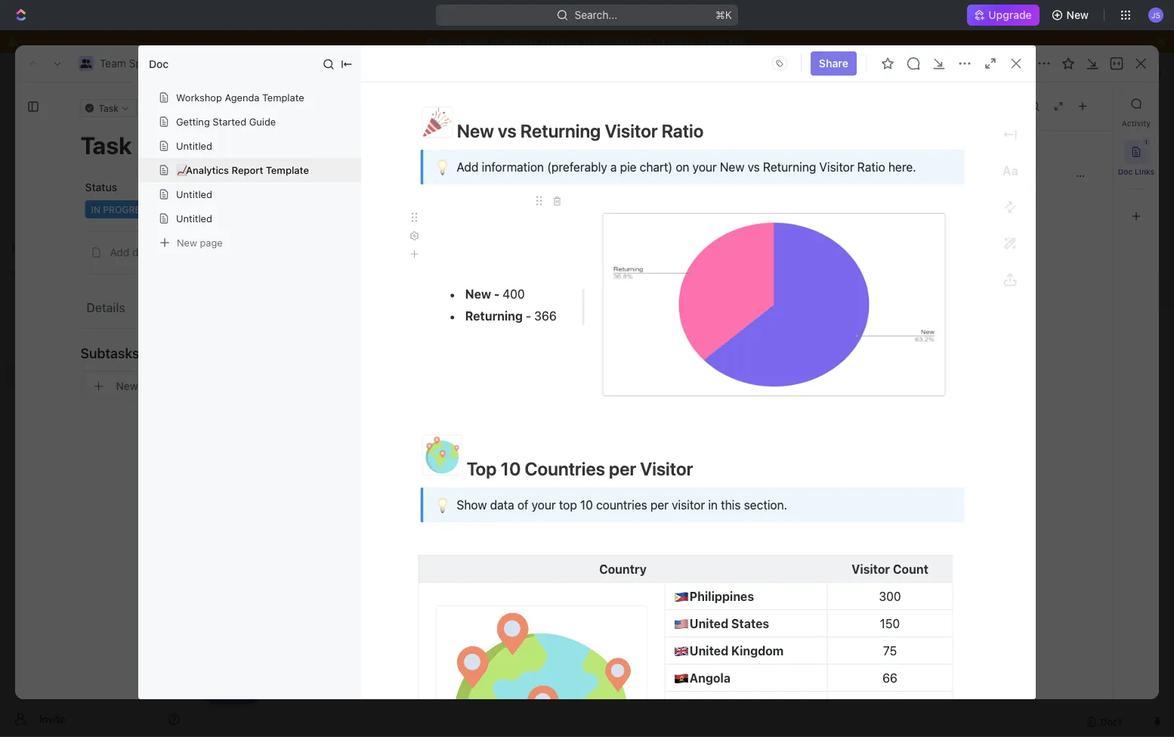 Task type: vqa. For each thing, say whether or not it's contained in the screenshot.


Task type: locate. For each thing, give the bounding box(es) containing it.
1 vertical spatial 1
[[865, 149, 870, 161]]

1 💡 from the top
[[434, 159, 448, 175]]

to down list link on the top left of the page
[[300, 181, 310, 194]]

details button
[[81, 294, 131, 321]]

0 vertical spatial projects
[[312, 65, 352, 77]]

10 right top at left
[[501, 458, 521, 479]]

2 united from the top
[[690, 644, 729, 658]]

🇬🇧 united kingdom
[[674, 644, 784, 659]]

share button
[[967, 51, 1014, 76], [984, 59, 1031, 83]]

upgrade link
[[968, 5, 1040, 26]]

1 vertical spatial to
[[300, 181, 310, 194]]

search...
[[575, 9, 618, 21]]

want
[[465, 35, 489, 48]]

0 vertical spatial 10
[[501, 458, 521, 479]]

doc down relationships
[[604, 203, 622, 214]]

projects down team space
[[45, 343, 85, 355]]

0 horizontal spatial space
[[65, 317, 96, 330]]

0 vertical spatial this
[[729, 35, 748, 48]]

getting started guide
[[176, 116, 276, 127]]

1 vertical spatial doc
[[1119, 167, 1133, 176]]

add information (preferably a pie chart) on your new vs returning visitor ratio here.
[[457, 160, 917, 174]]

38
[[883, 698, 898, 713]]

add task up new task button
[[341, 355, 381, 366]]

hide
[[703, 35, 726, 48], [996, 163, 1019, 175]]

doc up 86dqk6r6a
[[149, 58, 169, 70]]

add task button up customize
[[1057, 114, 1120, 138]]

0 vertical spatial team
[[100, 57, 126, 70]]

on right the 'chart)'
[[676, 160, 690, 174]]

this right in at the bottom of the page
[[721, 498, 741, 512]]

returning up "mind map"
[[521, 120, 601, 141]]

hide down ⌘k
[[703, 35, 726, 48]]

visitor up 300
[[852, 562, 891, 577]]

top
[[467, 458, 497, 479]]

created
[[882, 58, 916, 69]]

projects link inside tree
[[45, 337, 144, 361]]

new for new task
[[116, 380, 138, 392]]

1 horizontal spatial per
[[651, 498, 669, 512]]

new for new - 400 returning - 366
[[465, 287, 491, 301]]

gantt
[[480, 163, 508, 175]]

1 inside button
[[1145, 139, 1148, 146]]

visitor up visitor
[[640, 458, 693, 479]]

js
[[1152, 10, 1161, 19]]

0 horizontal spatial projects link
[[45, 337, 144, 361]]

per up show data of your top 10 countries per visitor in this section.
[[609, 458, 637, 479]]

1 vertical spatial this
[[721, 498, 741, 512]]

add task for the bottom the add task button
[[341, 355, 381, 366]]

17
[[951, 58, 961, 69]]

you
[[444, 35, 462, 48]]

page
[[200, 237, 223, 248]]

projects up 2 at the top of page
[[312, 65, 352, 77]]

1 horizontal spatial doc
[[604, 203, 622, 214]]

1 horizontal spatial on
[[919, 58, 929, 69]]

returning left docs
[[764, 160, 817, 174]]

projects /
[[312, 65, 362, 77]]

0 vertical spatial add task
[[1066, 120, 1111, 132]]

1 vertical spatial on
[[676, 160, 690, 174]]

1 horizontal spatial hide
[[996, 163, 1019, 175]]

list
[[306, 163, 324, 175]]

tree containing team space
[[6, 286, 186, 516]]

0 vertical spatial per
[[609, 458, 637, 479]]

untitled down 📈analytics at left
[[176, 189, 212, 200]]

count
[[894, 562, 929, 577]]

team right the team space, , element
[[36, 317, 63, 330]]

0 vertical spatial template
[[262, 92, 304, 103]]

1 down relationships
[[597, 203, 601, 214]]

team space link up subtasks
[[36, 311, 183, 336]]

on left nov
[[919, 58, 929, 69]]

top 10 countries per visitor
[[463, 458, 693, 479]]

1 vertical spatial per
[[651, 498, 669, 512]]

untitled down docs 1
[[830, 170, 869, 182]]

1 inside docs 1
[[865, 149, 870, 161]]

dates
[[416, 181, 445, 194]]

1 horizontal spatial team
[[100, 57, 126, 70]]

add
[[1066, 120, 1086, 132], [457, 160, 479, 174], [372, 237, 389, 248], [110, 246, 129, 259], [341, 355, 358, 366]]

space up 86dqk6r6a
[[129, 57, 159, 70]]

space for team space
[[65, 317, 96, 330]]

Search tasks... text field
[[987, 195, 1138, 217]]

0 horizontal spatial doc
[[149, 58, 169, 70]]

0 vertical spatial projects link
[[293, 62, 356, 80]]

1 vertical spatial projects
[[45, 343, 85, 355]]

this
[[729, 35, 748, 48], [721, 498, 741, 512]]

2 horizontal spatial 1
[[1145, 139, 1148, 146]]

united up angola
[[690, 644, 729, 658]]

0 horizontal spatial to
[[300, 181, 310, 194]]

projects for projects
[[45, 343, 85, 355]]

1 horizontal spatial /
[[359, 65, 362, 77]]

assigned
[[251, 181, 297, 194]]

0 vertical spatial hide
[[703, 35, 726, 48]]

1 for 1
[[1145, 139, 1148, 146]]

template up project 2
[[262, 92, 304, 103]]

space
[[129, 57, 159, 70], [65, 317, 96, 330]]

countries
[[525, 458, 605, 479]]

docs
[[830, 148, 859, 162]]

1 vertical spatial team
[[36, 317, 63, 330]]

report
[[232, 164, 263, 176]]

0 horizontal spatial 1
[[597, 203, 601, 214]]

1 vertical spatial hide
[[996, 163, 1019, 175]]

2 vertical spatial add task
[[341, 355, 381, 366]]

list link
[[303, 159, 324, 180]]

project
[[229, 113, 297, 138]]

tree
[[6, 286, 186, 516]]

new inside new - 400 returning - 366
[[465, 287, 491, 301]]

per left visitor
[[651, 498, 669, 512]]

0 horizontal spatial vs
[[498, 120, 517, 141]]

💡 up dates
[[434, 159, 448, 175]]

💡 left show
[[434, 497, 448, 513]]

hide right search
[[996, 163, 1019, 175]]

1 vertical spatial united
[[690, 644, 729, 658]]

0 horizontal spatial projects
[[45, 343, 85, 355]]

projects inside tree
[[45, 343, 85, 355]]

india
[[690, 698, 719, 713]]

search
[[935, 163, 970, 175]]

team right user group "icon"
[[100, 57, 126, 70]]

your right of
[[532, 498, 556, 512]]

browser
[[541, 35, 581, 48]]

untitled
[[176, 140, 212, 152], [830, 170, 869, 182], [176, 189, 212, 200], [176, 213, 212, 224]]

add description
[[110, 246, 187, 259]]

ratio up add information (preferably a pie chart) on your new vs returning visitor ratio here.
[[662, 120, 704, 141]]

0 vertical spatial ratio
[[662, 120, 704, 141]]

1 vertical spatial add task
[[372, 237, 412, 248]]

per
[[609, 458, 637, 479], [651, 498, 669, 512]]

1 vertical spatial template
[[266, 164, 309, 176]]

activity
[[1123, 119, 1152, 127]]

0 vertical spatial 1
[[1145, 139, 1148, 146]]

united inside 🇬🇧 united kingdom
[[690, 644, 729, 658]]

visitor left 'here.'
[[820, 160, 855, 174]]

returning
[[521, 120, 601, 141], [764, 160, 817, 174], [465, 309, 523, 323]]

0 horizontal spatial 10
[[501, 458, 521, 479]]

0 vertical spatial -
[[494, 287, 500, 301]]

1 horizontal spatial projects
[[312, 65, 352, 77]]

1 horizontal spatial ratio
[[858, 160, 886, 174]]

1 horizontal spatial -
[[526, 309, 532, 323]]

0 vertical spatial 💡
[[434, 159, 448, 175]]

-
[[494, 287, 500, 301], [526, 309, 532, 323]]

add task button
[[1057, 114, 1120, 138], [353, 233, 418, 251], [322, 351, 387, 369]]

add task down 'calendar'
[[372, 237, 412, 248]]

add description button
[[86, 240, 725, 265]]

🇵🇭 philippines
[[674, 589, 755, 605]]

to right the want
[[492, 35, 502, 48]]

team space link right user group "icon"
[[100, 57, 159, 70]]

2 vertical spatial returning
[[465, 309, 523, 323]]

1 vertical spatial 💡
[[434, 497, 448, 513]]

template
[[262, 92, 304, 103], [266, 164, 309, 176]]

this down ⌘k
[[729, 35, 748, 48]]

new vs returning visitor ratio
[[453, 120, 704, 141]]

projects link up 2 at the top of page
[[293, 62, 356, 80]]

1 horizontal spatial 1
[[865, 149, 870, 161]]

10 right top
[[581, 498, 593, 512]]

do
[[427, 35, 441, 48]]

1 vertical spatial space
[[65, 317, 96, 330]]

1 vertical spatial projects link
[[45, 337, 144, 361]]

united inside 🇺🇸 united states
[[690, 617, 729, 631]]

1 for 1 doc
[[597, 203, 601, 214]]

86dqk6r6a button
[[136, 99, 197, 117]]

add task button up new task button
[[322, 351, 387, 369]]

team inside the sidebar navigation
[[36, 317, 63, 330]]

visitor
[[605, 120, 658, 141], [820, 160, 855, 174], [640, 458, 693, 479], [852, 562, 891, 577]]

on
[[919, 58, 929, 69], [676, 160, 690, 174]]

1 vertical spatial 10
[[581, 498, 593, 512]]

300
[[880, 589, 902, 604]]

- left 366
[[526, 309, 532, 323]]

0 vertical spatial on
[[919, 58, 929, 69]]

(preferably
[[548, 160, 608, 174]]

1 horizontal spatial space
[[129, 57, 159, 70]]

2 vertical spatial 1
[[597, 203, 601, 214]]

add up new task button
[[341, 355, 358, 366]]

🇦🇴 angola
[[674, 671, 731, 686]]

information
[[482, 160, 544, 174]]

projects link down team space
[[45, 337, 144, 361]]

space down details
[[65, 317, 96, 330]]

1 doc
[[597, 203, 622, 214]]

new for new vs returning visitor ratio
[[457, 120, 494, 141]]

add task for topmost the add task button
[[1066, 120, 1111, 132]]

states
[[732, 617, 770, 631]]

your
[[693, 160, 717, 174], [532, 498, 556, 512]]

0 vertical spatial united
[[690, 617, 729, 631]]

new - 400 returning - 366
[[465, 287, 557, 323]]

ratio left 'here.'
[[858, 160, 886, 174]]

pie
[[620, 160, 637, 174]]

philippines
[[690, 589, 755, 604]]

space inside tree
[[65, 317, 96, 330]]

0 vertical spatial space
[[129, 57, 159, 70]]

0 vertical spatial your
[[693, 160, 717, 174]]

0 vertical spatial doc
[[149, 58, 169, 70]]

returning down 400
[[465, 309, 523, 323]]

united down "🇵🇭 philippines"
[[690, 617, 729, 631]]

1 united from the top
[[690, 617, 729, 631]]

doc inside the task sidebar navigation "tab list"
[[1119, 167, 1133, 176]]

75
[[884, 644, 897, 658]]

💡 for add information (preferably a pie chart) on your new vs returning visitor ratio here.
[[434, 159, 448, 175]]

1 right docs
[[865, 149, 870, 161]]

0 horizontal spatial team
[[36, 317, 63, 330]]

doc left 'links'
[[1119, 167, 1133, 176]]

2 💡 from the top
[[434, 497, 448, 513]]

template up assigned to
[[266, 164, 309, 176]]

visitor up "pie"
[[605, 120, 658, 141]]

add left description
[[110, 246, 129, 259]]

your right the 'chart)'
[[693, 160, 717, 174]]

united for united states
[[690, 617, 729, 631]]

0 vertical spatial to
[[492, 35, 502, 48]]

0 vertical spatial team space link
[[100, 57, 159, 70]]

add task button down dates
[[353, 233, 418, 251]]

0 horizontal spatial your
[[532, 498, 556, 512]]

notifications?
[[584, 35, 652, 48]]

countries
[[597, 498, 648, 512]]

- left 400
[[494, 287, 500, 301]]

new page
[[177, 237, 223, 248]]

2 horizontal spatial doc
[[1119, 167, 1133, 176]]

task
[[1088, 120, 1111, 132], [392, 237, 412, 248], [361, 355, 381, 366], [141, 380, 164, 392]]

1 down activity
[[1145, 139, 1148, 146]]

1 horizontal spatial to
[[492, 35, 502, 48]]

new for new
[[1067, 9, 1089, 21]]

1 vertical spatial vs
[[748, 160, 760, 174]]

add task
[[1066, 120, 1111, 132], [372, 237, 412, 248], [341, 355, 381, 366]]

1 horizontal spatial projects link
[[293, 62, 356, 80]]

2
[[302, 113, 314, 138]]

1 vertical spatial returning
[[764, 160, 817, 174]]

add up customize
[[1066, 120, 1086, 132]]

add task up customize
[[1066, 120, 1111, 132]]

workshop
[[176, 92, 222, 103]]



Task type: describe. For each thing, give the bounding box(es) containing it.
add down 'calendar' link
[[372, 237, 389, 248]]

📈analytics
[[176, 164, 229, 176]]

86dqk6r6a
[[142, 103, 191, 113]]

in
[[709, 498, 718, 512]]

search button
[[916, 159, 975, 180]]

details
[[87, 300, 125, 314]]

board link
[[246, 159, 278, 180]]

spaces
[[12, 268, 44, 279]]

2 vertical spatial add task button
[[322, 351, 387, 369]]

template for 📈analytics report template
[[266, 164, 309, 176]]

onboarding checklist button image
[[211, 685, 223, 697]]

new for new page
[[177, 237, 197, 248]]

enable
[[505, 35, 538, 48]]

📈analytics report template
[[176, 164, 309, 176]]

0 horizontal spatial hide
[[703, 35, 726, 48]]

add inside button
[[110, 246, 129, 259]]

dashboards
[[36, 179, 95, 191]]

1 horizontal spatial your
[[693, 160, 717, 174]]

table
[[425, 163, 452, 175]]

team for team space
[[36, 317, 63, 330]]

1 horizontal spatial vs
[[748, 160, 760, 174]]

untitled up new page
[[176, 213, 212, 224]]

enable
[[662, 35, 696, 48]]

task inside button
[[141, 380, 164, 392]]

task sidebar navigation tab list
[[1119, 91, 1155, 228]]

🇦🇴
[[674, 672, 686, 686]]

user group image
[[81, 59, 92, 68]]

untitled down the getting
[[176, 140, 212, 152]]

🇮🇳
[[674, 700, 686, 714]]

returning inside new - 400 returning - 366
[[465, 309, 523, 323]]

country
[[600, 562, 647, 577]]

🇬🇧
[[674, 645, 686, 659]]

🇺🇸 united states
[[674, 617, 770, 632]]

1 horizontal spatial 10
[[581, 498, 593, 512]]

agenda
[[225, 92, 260, 103]]

references
[[830, 229, 895, 244]]

kingdom
[[732, 644, 784, 658]]

team space
[[36, 317, 96, 330]]

team space /
[[100, 57, 169, 70]]

automations button
[[1038, 60, 1116, 82]]

relationships
[[582, 181, 649, 194]]

favorites
[[12, 243, 52, 253]]

united for united kingdom
[[690, 644, 729, 658]]

1 vertical spatial your
[[532, 498, 556, 512]]

task sidebar content section
[[796, 82, 1114, 699]]

⌘k
[[716, 9, 733, 21]]

Edit task name text field
[[81, 131, 731, 160]]

invite
[[39, 713, 66, 725]]

angola
[[690, 671, 731, 685]]

subtasks button
[[81, 335, 731, 371]]

show data of your top 10 countries per visitor in this section.
[[457, 498, 788, 512]]

doc for doc links
[[1119, 167, 1133, 176]]

nov
[[932, 58, 949, 69]]

visitor
[[672, 498, 705, 512]]

dropdown menu image
[[768, 51, 792, 76]]

calendar
[[352, 163, 397, 175]]

created on nov 17
[[882, 58, 961, 69]]

0 horizontal spatial ratio
[[662, 120, 704, 141]]

0 vertical spatial add task button
[[1057, 114, 1120, 138]]

home
[[36, 102, 65, 114]]

projects for projects /
[[312, 65, 352, 77]]

section.
[[744, 498, 788, 512]]

1 vertical spatial -
[[526, 309, 532, 323]]

400
[[503, 287, 525, 301]]

onboarding checklist button element
[[211, 685, 223, 697]]

0 horizontal spatial -
[[494, 287, 500, 301]]

visitor count
[[852, 562, 929, 577]]

tree inside the sidebar navigation
[[6, 286, 186, 516]]

1 vertical spatial team space link
[[36, 311, 183, 336]]

team space, , element
[[14, 316, 29, 331]]

status
[[85, 181, 117, 194]]

space for team space /
[[129, 57, 159, 70]]

hide inside dropdown button
[[996, 163, 1019, 175]]

untitled inside task sidebar content section
[[830, 170, 869, 182]]

dashboards link
[[6, 173, 186, 197]]

calendar link
[[349, 159, 397, 180]]

🇵🇭
[[674, 591, 686, 605]]

table link
[[422, 159, 452, 180]]

a
[[611, 160, 617, 174]]

66
[[883, 671, 898, 685]]

366
[[535, 309, 557, 323]]

1 vertical spatial ratio
[[858, 160, 886, 174]]

hide button
[[978, 159, 1023, 180]]

team for team space /
[[100, 57, 126, 70]]

add left "gantt"
[[457, 160, 479, 174]]

js button
[[1145, 3, 1169, 27]]

subtasks
[[81, 345, 139, 361]]

customize button
[[1027, 159, 1104, 180]]

data
[[490, 498, 515, 512]]

new button
[[1046, 3, 1098, 27]]

0 horizontal spatial per
[[609, 458, 637, 479]]

template for workshop agenda template
[[262, 92, 304, 103]]

getting
[[176, 116, 210, 127]]

0 horizontal spatial on
[[676, 160, 690, 174]]

do you want to enable browser notifications? enable hide this
[[427, 35, 748, 48]]

150
[[881, 617, 901, 631]]

doc for doc
[[149, 58, 169, 70]]

favorites button
[[6, 239, 58, 257]]

board
[[249, 163, 278, 175]]

sidebar navigation
[[0, 53, 193, 737]]

home link
[[6, 96, 186, 120]]

2 vertical spatial doc
[[604, 203, 622, 214]]

🇮🇳 india
[[674, 698, 719, 714]]

automations
[[1045, 65, 1108, 77]]

map
[[563, 163, 585, 175]]

1 vertical spatial add task button
[[353, 233, 418, 251]]

of
[[518, 498, 529, 512]]

untitled button
[[830, 170, 1065, 182]]

upgrade
[[989, 9, 1032, 21]]

💡 for show data of your top 10 countries per visitor in this section.
[[434, 497, 448, 513]]

new task
[[116, 380, 164, 392]]

mind
[[536, 163, 561, 175]]

1 button
[[1125, 138, 1151, 164]]

0 vertical spatial vs
[[498, 120, 517, 141]]

chart)
[[640, 160, 673, 174]]

new task button
[[81, 371, 731, 401]]

0 vertical spatial returning
[[521, 120, 601, 141]]

docs 1
[[830, 148, 870, 162]]

guide
[[249, 116, 276, 127]]

0 horizontal spatial /
[[165, 57, 169, 70]]



